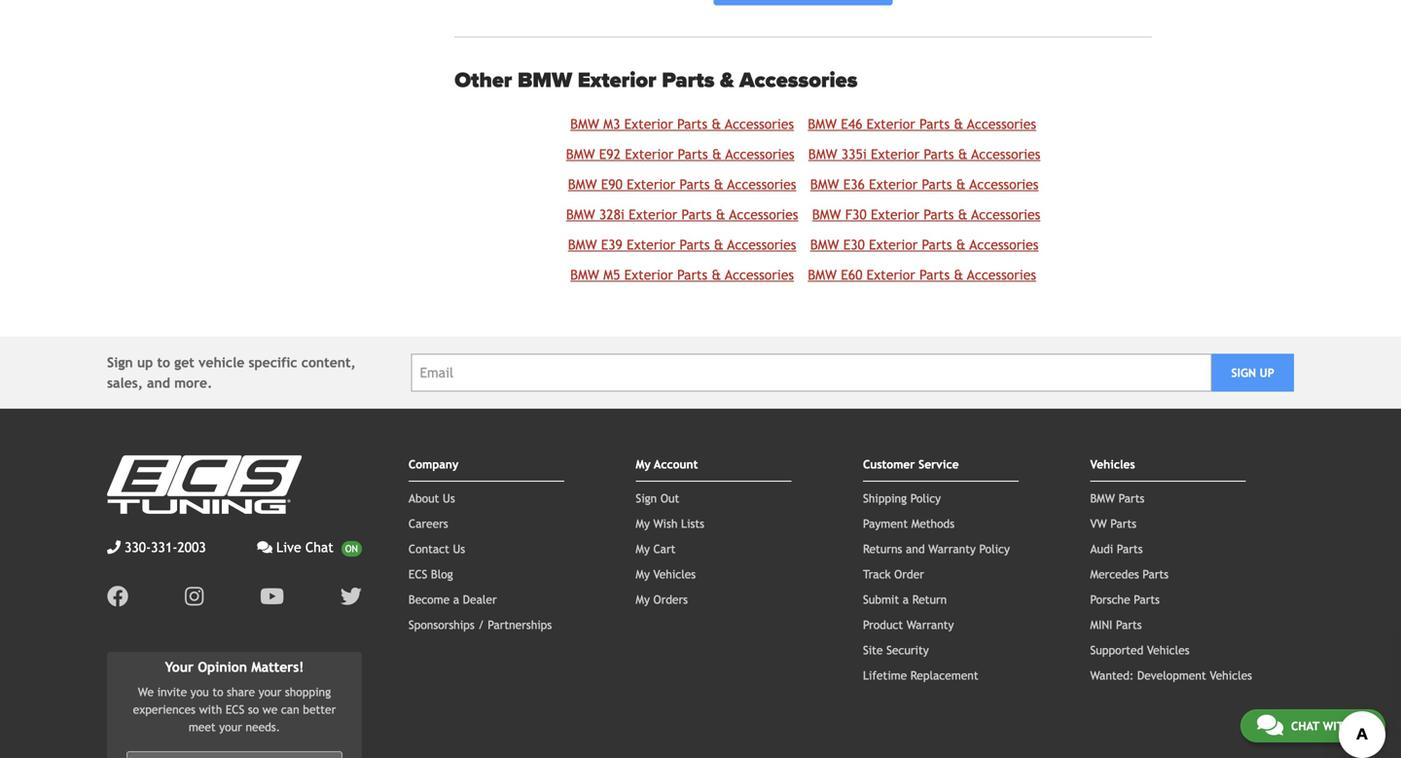 Task type: vqa. For each thing, say whether or not it's contained in the screenshot.
Security
yes



Task type: locate. For each thing, give the bounding box(es) containing it.
bmw left e92
[[566, 146, 595, 162]]

wanted:
[[1090, 669, 1134, 682]]

contact us
[[409, 542, 465, 556]]

my left "orders"
[[636, 593, 650, 606]]

sign inside button
[[1231, 366, 1256, 380]]

contact us link
[[409, 542, 465, 556]]

bmw m5 exterior parts & accessories
[[570, 267, 794, 283]]

0 vertical spatial warranty
[[928, 542, 976, 556]]

returns and warranty policy link
[[863, 542, 1010, 556]]

bmw right other
[[518, 68, 572, 94]]

1 vertical spatial your
[[219, 720, 242, 733]]

& up bmw 335i exterior parts & accessories link
[[954, 116, 964, 132]]

a
[[453, 593, 459, 606], [903, 593, 909, 606]]

my left wish
[[636, 517, 650, 530]]

parts down bmw e90 exterior parts & accessories link on the top of the page
[[682, 207, 712, 222]]

accessories down bmw e36 exterior parts & accessories
[[971, 207, 1041, 222]]

& for bmw 335i exterior parts & accessories
[[958, 146, 968, 162]]

2 a from the left
[[903, 593, 909, 606]]

to left get
[[157, 355, 170, 370]]

bmw for bmw f30 exterior parts & accessories
[[812, 207, 841, 222]]

parts up bmw m3 exterior parts & accessories
[[662, 68, 715, 94]]

& down bmw e30 exterior parts & accessories link
[[954, 267, 964, 283]]

vehicle
[[199, 355, 245, 370]]

accessories down "bmw e90 exterior parts & accessories"
[[729, 207, 798, 222]]

accessories up e46
[[740, 68, 858, 94]]

comments image for live
[[257, 541, 273, 554]]

bmw left e60
[[808, 267, 837, 283]]

accessories for bmw m3 exterior parts & accessories
[[725, 116, 794, 132]]

and right sales,
[[147, 375, 170, 391]]

bmw left e46
[[808, 116, 837, 132]]

0 horizontal spatial policy
[[911, 491, 941, 505]]

wanted: development vehicles
[[1090, 669, 1252, 682]]

my for my cart
[[636, 542, 650, 556]]

bmw left 335i
[[808, 146, 837, 162]]

& for bmw m5 exterior parts & accessories
[[712, 267, 721, 283]]

sign up button
[[1212, 354, 1294, 392]]

vehicles right development
[[1210, 669, 1252, 682]]

submit a return
[[863, 593, 947, 606]]

accessories down bmw e39 exterior parts & accessories link
[[725, 267, 794, 283]]

vw parts
[[1090, 517, 1137, 530]]

e60
[[841, 267, 863, 283]]

a left 'return'
[[903, 593, 909, 606]]

a left dealer
[[453, 593, 459, 606]]

bmw e92 exterior parts & accessories
[[566, 146, 795, 162]]

& up bmw 328i exterior parts & accessories
[[714, 177, 724, 192]]

accessories up bmw 335i exterior parts & accessories
[[967, 116, 1036, 132]]

e90
[[601, 177, 623, 192]]

accessories down bmw e30 exterior parts & accessories
[[967, 267, 1036, 283]]

exterior right e30
[[869, 237, 918, 253]]

5 my from the top
[[636, 593, 650, 606]]

us for contact us
[[453, 542, 465, 556]]

e39
[[601, 237, 623, 253]]

bmw left e36
[[810, 177, 839, 192]]

exterior up m3
[[578, 68, 656, 94]]

exterior right e39
[[627, 237, 676, 253]]

up
[[137, 355, 153, 370], [1260, 366, 1275, 380]]

audi parts
[[1090, 542, 1143, 556]]

accessories for bmw e90 exterior parts & accessories
[[727, 177, 796, 192]]

0 horizontal spatial with
[[199, 702, 222, 716]]

parts down bmw f30 exterior parts & accessories link
[[922, 237, 952, 253]]

330-331-2003
[[125, 540, 206, 555]]

accessories up bmw e92 exterior parts & accessories link
[[725, 116, 794, 132]]

other
[[455, 68, 512, 94]]

parts up bmw e36 exterior parts & accessories link
[[924, 146, 954, 162]]

get
[[174, 355, 194, 370]]

vw
[[1090, 517, 1107, 530]]

1 horizontal spatial sign
[[636, 491, 657, 505]]

order
[[894, 567, 924, 581]]

exterior
[[578, 68, 656, 94], [624, 116, 673, 132], [867, 116, 915, 132], [625, 146, 674, 162], [871, 146, 920, 162], [627, 177, 676, 192], [869, 177, 918, 192], [629, 207, 677, 222], [871, 207, 920, 222], [627, 237, 676, 253], [869, 237, 918, 253], [624, 267, 673, 283], [867, 267, 915, 283]]

warranty down methods
[[928, 542, 976, 556]]

become a dealer
[[409, 593, 497, 606]]

accessories for bmw e39 exterior parts & accessories
[[727, 237, 796, 253]]

0 vertical spatial comments image
[[257, 541, 273, 554]]

sign
[[107, 355, 133, 370], [1231, 366, 1256, 380], [636, 491, 657, 505]]

my left account
[[636, 457, 651, 471]]

up inside button
[[1260, 366, 1275, 380]]

and up order
[[906, 542, 925, 556]]

sign for sign out
[[636, 491, 657, 505]]

0 horizontal spatial ecs
[[226, 702, 244, 716]]

exterior right "f30"
[[871, 207, 920, 222]]

ecs
[[409, 567, 427, 581], [226, 702, 244, 716]]

chat with us
[[1291, 719, 1369, 733]]

bmw left m5
[[570, 267, 599, 283]]

1 my from the top
[[636, 457, 651, 471]]

phone image
[[107, 541, 121, 554]]

porsche parts
[[1090, 593, 1160, 606]]

my left the cart
[[636, 542, 650, 556]]

ecs left so at the left
[[226, 702, 244, 716]]

comments image for chat
[[1257, 713, 1283, 737]]

parts down porsche parts link
[[1116, 618, 1142, 632]]

track order
[[863, 567, 924, 581]]

parts up vw parts
[[1119, 491, 1145, 505]]

vehicles up "orders"
[[653, 567, 696, 581]]

accessories down the bmw m3 exterior parts & accessories link on the top
[[726, 146, 795, 162]]

1 vertical spatial warranty
[[907, 618, 954, 632]]

m5
[[603, 267, 620, 283]]

bmw for bmw e46 exterior parts & accessories
[[808, 116, 837, 132]]

parts up mercedes parts link
[[1117, 542, 1143, 556]]

parts up bmw f30 exterior parts & accessories link
[[922, 177, 952, 192]]

exterior right e46
[[867, 116, 915, 132]]

my
[[636, 457, 651, 471], [636, 517, 650, 530], [636, 542, 650, 556], [636, 567, 650, 581], [636, 593, 650, 606]]

bmw for bmw e60 exterior parts & accessories
[[808, 267, 837, 283]]

customer
[[863, 457, 915, 471]]

exterior right e36
[[869, 177, 918, 192]]

your right meet
[[219, 720, 242, 733]]

opinion
[[198, 659, 247, 675]]

comments image left 'chat with us'
[[1257, 713, 1283, 737]]

to inside "sign up to get vehicle specific content, sales, and more."
[[157, 355, 170, 370]]

0 vertical spatial to
[[157, 355, 170, 370]]

my wish lists link
[[636, 517, 704, 530]]

4 my from the top
[[636, 567, 650, 581]]

& for bmw e30 exterior parts & accessories
[[956, 237, 966, 253]]

1 vertical spatial us
[[453, 542, 465, 556]]

0 horizontal spatial chat
[[305, 540, 334, 555]]

payment methods link
[[863, 517, 955, 530]]

2 horizontal spatial sign
[[1231, 366, 1256, 380]]

exterior right m5
[[624, 267, 673, 283]]

comments image inside live chat link
[[257, 541, 273, 554]]

sign inside "sign up to get vehicle specific content, sales, and more."
[[107, 355, 133, 370]]

accessories up bmw f30 exterior parts & accessories link
[[970, 177, 1039, 192]]

bmw left 328i
[[566, 207, 595, 222]]

needs.
[[246, 720, 280, 733]]

share
[[227, 685, 255, 698]]

parts up porsche parts link
[[1143, 567, 1169, 581]]

3 my from the top
[[636, 542, 650, 556]]

1 vertical spatial chat
[[1291, 719, 1320, 733]]

exterior for e92
[[625, 146, 674, 162]]

cart
[[653, 542, 676, 556]]

1 horizontal spatial a
[[903, 593, 909, 606]]

accessories for bmw e92 exterior parts & accessories
[[726, 146, 795, 162]]

bmw for bmw 328i exterior parts & accessories
[[566, 207, 595, 222]]

bmw left e90
[[568, 177, 597, 192]]

0 horizontal spatial comments image
[[257, 541, 273, 554]]

parts right vw
[[1111, 517, 1137, 530]]

0 horizontal spatial and
[[147, 375, 170, 391]]

my for my account
[[636, 457, 651, 471]]

my down my cart
[[636, 567, 650, 581]]

1 vertical spatial to
[[212, 685, 223, 698]]

330-
[[125, 540, 151, 555]]

0 horizontal spatial a
[[453, 593, 459, 606]]

0 vertical spatial chat
[[305, 540, 334, 555]]

bmw left e30
[[810, 237, 839, 253]]

bmw m5 exterior parts & accessories link
[[570, 267, 794, 283]]

up inside "sign up to get vehicle specific content, sales, and more."
[[137, 355, 153, 370]]

experiences
[[133, 702, 196, 716]]

exterior right e90
[[627, 177, 676, 192]]

0 vertical spatial and
[[147, 375, 170, 391]]

330-331-2003 link
[[107, 537, 206, 558]]

matters!
[[251, 659, 304, 675]]

exterior right 328i
[[629, 207, 677, 222]]

comments image
[[257, 541, 273, 554], [1257, 713, 1283, 737]]

specific
[[249, 355, 297, 370]]

1 horizontal spatial chat
[[1291, 719, 1320, 733]]

1 vertical spatial comments image
[[1257, 713, 1283, 737]]

comments image inside chat with us link
[[1257, 713, 1283, 737]]

1 vertical spatial ecs
[[226, 702, 244, 716]]

& down bmw 328i exterior parts & accessories
[[714, 237, 724, 253]]

supported vehicles
[[1090, 643, 1190, 657]]

bmw m3 exterior parts & accessories link
[[570, 116, 794, 132]]

parts up bmw e92 exterior parts & accessories link
[[677, 116, 708, 132]]

1 horizontal spatial up
[[1260, 366, 1275, 380]]

exterior right e60
[[867, 267, 915, 283]]

up for sign up to get vehicle specific content, sales, and more.
[[137, 355, 153, 370]]

0 vertical spatial us
[[443, 491, 455, 505]]

to right you
[[212, 685, 223, 698]]

live
[[276, 540, 301, 555]]

meet
[[189, 720, 216, 733]]

exterior for e30
[[869, 237, 918, 253]]

chat inside live chat link
[[305, 540, 334, 555]]

0 vertical spatial with
[[199, 702, 222, 716]]

Email email field
[[411, 354, 1212, 392]]

up for sign up
[[1260, 366, 1275, 380]]

policy
[[911, 491, 941, 505], [979, 542, 1010, 556]]

& down bmw e39 exterior parts & accessories
[[712, 267, 721, 283]]

warranty down 'return'
[[907, 618, 954, 632]]

1 horizontal spatial with
[[1323, 719, 1352, 733]]

accessories for bmw e60 exterior parts & accessories
[[967, 267, 1036, 283]]

1 horizontal spatial to
[[212, 685, 223, 698]]

1 horizontal spatial comments image
[[1257, 713, 1283, 737]]

e36
[[843, 177, 865, 192]]

& up bmw e92 exterior parts & accessories
[[712, 116, 721, 132]]

become
[[409, 593, 450, 606]]

bmw e90 exterior parts & accessories
[[568, 177, 796, 192]]

f30
[[845, 207, 867, 222]]

customer service
[[863, 457, 959, 471]]

sponsorships / partnerships link
[[409, 618, 552, 632]]

facebook logo image
[[107, 586, 128, 607]]

parts
[[662, 68, 715, 94], [677, 116, 708, 132], [920, 116, 950, 132], [678, 146, 708, 162], [924, 146, 954, 162], [680, 177, 710, 192], [922, 177, 952, 192], [682, 207, 712, 222], [924, 207, 954, 222], [680, 237, 710, 253], [922, 237, 952, 253], [677, 267, 708, 283], [920, 267, 950, 283], [1119, 491, 1145, 505], [1111, 517, 1137, 530], [1117, 542, 1143, 556], [1143, 567, 1169, 581], [1134, 593, 1160, 606], [1116, 618, 1142, 632]]

bmw for bmw e92 exterior parts & accessories
[[566, 146, 595, 162]]

2 my from the top
[[636, 517, 650, 530]]

with
[[199, 702, 222, 716], [1323, 719, 1352, 733]]

& down bmw e36 exterior parts & accessories
[[958, 207, 968, 222]]

bmw for bmw 335i exterior parts & accessories
[[808, 146, 837, 162]]

1 horizontal spatial policy
[[979, 542, 1010, 556]]

ecs left blog at the bottom left of page
[[409, 567, 427, 581]]

chat
[[305, 540, 334, 555], [1291, 719, 1320, 733]]

m3
[[603, 116, 620, 132]]

your up we on the left
[[259, 685, 281, 698]]

accessories for bmw e36 exterior parts & accessories
[[970, 177, 1039, 192]]

ecs blog link
[[409, 567, 453, 581]]

accessories down bmw 328i exterior parts & accessories
[[727, 237, 796, 253]]

bmw left m3
[[570, 116, 599, 132]]

1 horizontal spatial and
[[906, 542, 925, 556]]

bmw for bmw m5 exterior parts & accessories
[[570, 267, 599, 283]]

with inside we invite you to share your shopping experiences with ecs so we can better meet your needs.
[[199, 702, 222, 716]]

instagram logo image
[[185, 586, 204, 607]]

1 a from the left
[[453, 593, 459, 606]]

& down bmw e90 exterior parts & accessories link on the top of the page
[[716, 207, 726, 222]]

bmw e90 exterior parts & accessories link
[[568, 177, 796, 192]]

wish
[[653, 517, 678, 530]]

vehicles up wanted: development vehicles
[[1147, 643, 1190, 657]]

1 vertical spatial with
[[1323, 719, 1352, 733]]

& up bmw e36 exterior parts & accessories link
[[958, 146, 968, 162]]

2 vertical spatial us
[[1355, 719, 1369, 733]]

0 vertical spatial your
[[259, 685, 281, 698]]

bmw left e39
[[568, 237, 597, 253]]

0 horizontal spatial up
[[137, 355, 153, 370]]

bmw left "f30"
[[812, 207, 841, 222]]

returns
[[863, 542, 902, 556]]

exterior for bmw
[[578, 68, 656, 94]]

exterior for f30
[[871, 207, 920, 222]]

accessories
[[740, 68, 858, 94], [725, 116, 794, 132], [967, 116, 1036, 132], [726, 146, 795, 162], [972, 146, 1041, 162], [727, 177, 796, 192], [970, 177, 1039, 192], [729, 207, 798, 222], [971, 207, 1041, 222], [727, 237, 796, 253], [970, 237, 1039, 253], [725, 267, 794, 283], [967, 267, 1036, 283]]

accessories up bmw e36 exterior parts & accessories link
[[972, 146, 1041, 162]]

payment methods
[[863, 517, 955, 530]]

shipping policy link
[[863, 491, 941, 505]]

exterior right e92
[[625, 146, 674, 162]]

we invite you to share your shopping experiences with ecs so we can better meet your needs.
[[133, 685, 336, 733]]

bmw e60 exterior parts & accessories
[[808, 267, 1036, 283]]

accessories down bmw f30 exterior parts & accessories link
[[970, 237, 1039, 253]]

comments image left live on the bottom of page
[[257, 541, 273, 554]]

accessories up bmw 328i exterior parts & accessories 'link'
[[727, 177, 796, 192]]

0 horizontal spatial to
[[157, 355, 170, 370]]

bmw e46 exterior parts & accessories link
[[808, 116, 1036, 132]]

sign for sign up to get vehicle specific content, sales, and more.
[[107, 355, 133, 370]]

other bmw exterior parts & accessories
[[455, 68, 858, 94]]

& down bmw m3 exterior parts & accessories
[[712, 146, 722, 162]]

accessories for bmw 328i exterior parts & accessories
[[729, 207, 798, 222]]

0 horizontal spatial sign
[[107, 355, 133, 370]]

parts down bmw e30 exterior parts & accessories link
[[920, 267, 950, 283]]

we
[[263, 702, 278, 716]]

bmw up vw
[[1090, 491, 1115, 505]]

parts down bmw e36 exterior parts & accessories
[[924, 207, 954, 222]]

exterior for e39
[[627, 237, 676, 253]]

& down bmw f30 exterior parts & accessories link
[[956, 237, 966, 253]]

product warranty
[[863, 618, 954, 632]]

return
[[912, 593, 947, 606]]

accessories for other bmw exterior parts & accessories
[[740, 68, 858, 94]]

1 horizontal spatial ecs
[[409, 567, 427, 581]]

to
[[157, 355, 170, 370], [212, 685, 223, 698]]

supported vehicles link
[[1090, 643, 1190, 657]]

1 vertical spatial and
[[906, 542, 925, 556]]

wanted: development vehicles link
[[1090, 669, 1252, 682]]

exterior right m3
[[624, 116, 673, 132]]

0 horizontal spatial your
[[219, 720, 242, 733]]

& up bmw f30 exterior parts & accessories link
[[956, 177, 966, 192]]

& up the bmw m3 exterior parts & accessories link on the top
[[720, 68, 734, 94]]

exterior down bmw e46 exterior parts & accessories link
[[871, 146, 920, 162]]



Task type: describe. For each thing, give the bounding box(es) containing it.
become a dealer link
[[409, 593, 497, 606]]

replacement
[[911, 669, 979, 682]]

1 vertical spatial policy
[[979, 542, 1010, 556]]

bmw f30 exterior parts & accessories link
[[812, 207, 1041, 222]]

& for bmw e36 exterior parts & accessories
[[956, 177, 966, 192]]

exterior for e60
[[867, 267, 915, 283]]

2003
[[177, 540, 206, 555]]

youtube logo image
[[260, 586, 284, 607]]

bmw e60 exterior parts & accessories link
[[808, 267, 1036, 283]]

partnerships
[[488, 618, 552, 632]]

my vehicles link
[[636, 567, 696, 581]]

& for bmw f30 exterior parts & accessories
[[958, 207, 968, 222]]

returns and warranty policy
[[863, 542, 1010, 556]]

ecs blog
[[409, 567, 453, 581]]

parts down bmw m3 exterior parts & accessories
[[678, 146, 708, 162]]

mini
[[1090, 618, 1113, 632]]

& for bmw 328i exterior parts & accessories
[[716, 207, 726, 222]]

sign for sign up
[[1231, 366, 1256, 380]]

payment
[[863, 517, 908, 530]]

335i
[[842, 146, 867, 162]]

& for other bmw exterior parts & accessories
[[720, 68, 734, 94]]

& for bmw e92 exterior parts & accessories
[[712, 146, 722, 162]]

accessories for bmw e30 exterior parts & accessories
[[970, 237, 1039, 253]]

bmw parts
[[1090, 491, 1145, 505]]

331-
[[151, 540, 177, 555]]

supported
[[1090, 643, 1144, 657]]

bmw for bmw e39 exterior parts & accessories
[[568, 237, 597, 253]]

porsche
[[1090, 593, 1130, 606]]

mercedes parts
[[1090, 567, 1169, 581]]

sign out link
[[636, 491, 679, 505]]

my for my orders
[[636, 593, 650, 606]]

e46
[[841, 116, 863, 132]]

/
[[478, 618, 484, 632]]

sponsorships
[[409, 618, 475, 632]]

about us
[[409, 491, 455, 505]]

so
[[248, 702, 259, 716]]

bmw 335i exterior parts & accessories link
[[808, 146, 1041, 162]]

submit
[[863, 593, 899, 606]]

service
[[919, 457, 959, 471]]

accessories for bmw 335i exterior parts & accessories
[[972, 146, 1041, 162]]

your
[[165, 659, 194, 675]]

& for bmw e39 exterior parts & accessories
[[714, 237, 724, 253]]

twitter logo image
[[340, 586, 362, 607]]

& for bmw m3 exterior parts & accessories
[[712, 116, 721, 132]]

a for become
[[453, 593, 459, 606]]

e30
[[843, 237, 865, 253]]

sign out
[[636, 491, 679, 505]]

dealer
[[463, 593, 497, 606]]

out
[[661, 491, 679, 505]]

parts up bmw 335i exterior parts & accessories link
[[920, 116, 950, 132]]

sponsorships / partnerships
[[409, 618, 552, 632]]

bmw for bmw e90 exterior parts & accessories
[[568, 177, 597, 192]]

& for bmw e60 exterior parts & accessories
[[954, 267, 964, 283]]

mini parts link
[[1090, 618, 1142, 632]]

you
[[191, 685, 209, 698]]

vehicles up bmw parts
[[1090, 457, 1135, 471]]

bmw 328i exterior parts & accessories
[[566, 207, 798, 222]]

us for about us
[[443, 491, 455, 505]]

& for bmw e90 exterior parts & accessories
[[714, 177, 724, 192]]

& for bmw e46 exterior parts & accessories
[[954, 116, 964, 132]]

accessories for bmw e46 exterior parts & accessories
[[967, 116, 1036, 132]]

exterior for 335i
[[871, 146, 920, 162]]

0 vertical spatial policy
[[911, 491, 941, 505]]

exterior for e46
[[867, 116, 915, 132]]

mercedes
[[1090, 567, 1139, 581]]

security
[[887, 643, 929, 657]]

exterior for e36
[[869, 177, 918, 192]]

a for submit
[[903, 593, 909, 606]]

lifetime
[[863, 669, 907, 682]]

about us link
[[409, 491, 455, 505]]

lifetime replacement link
[[863, 669, 979, 682]]

product warranty link
[[863, 618, 954, 632]]

can
[[281, 702, 299, 716]]

bmw e39 exterior parts & accessories
[[568, 237, 796, 253]]

my cart
[[636, 542, 676, 556]]

site security link
[[863, 643, 929, 657]]

bmw e30 exterior parts & accessories link
[[810, 237, 1039, 253]]

mini parts
[[1090, 618, 1142, 632]]

lists
[[681, 517, 704, 530]]

vw parts link
[[1090, 517, 1137, 530]]

bmw for bmw m3 exterior parts & accessories
[[570, 116, 599, 132]]

bmw 328i exterior parts & accessories link
[[566, 207, 798, 222]]

exterior for m5
[[624, 267, 673, 283]]

audi
[[1090, 542, 1113, 556]]

careers
[[409, 517, 448, 530]]

orders
[[653, 593, 688, 606]]

0 vertical spatial ecs
[[409, 567, 427, 581]]

site
[[863, 643, 883, 657]]

we
[[138, 685, 154, 698]]

my for my wish lists
[[636, 517, 650, 530]]

product
[[863, 618, 903, 632]]

mercedes parts link
[[1090, 567, 1169, 581]]

e92
[[599, 146, 621, 162]]

live chat
[[276, 540, 334, 555]]

contact
[[409, 542, 449, 556]]

bmw for bmw e36 exterior parts & accessories
[[810, 177, 839, 192]]

to inside we invite you to share your shopping experiences with ecs so we can better meet your needs.
[[212, 685, 223, 698]]

audi parts link
[[1090, 542, 1143, 556]]

track
[[863, 567, 891, 581]]

shopping
[[285, 685, 331, 698]]

ecs tuning image
[[107, 455, 302, 514]]

your opinion matters!
[[165, 659, 304, 675]]

accessories for bmw m5 exterior parts & accessories
[[725, 267, 794, 283]]

porsche parts link
[[1090, 593, 1160, 606]]

shipping
[[863, 491, 907, 505]]

parts down bmw 328i exterior parts & accessories
[[680, 237, 710, 253]]

bmw e36 exterior parts & accessories link
[[810, 177, 1039, 192]]

parts down bmw e39 exterior parts & accessories link
[[677, 267, 708, 283]]

my orders link
[[636, 593, 688, 606]]

parts down mercedes parts
[[1134, 593, 1160, 606]]

my account
[[636, 457, 698, 471]]

bmw f30 exterior parts & accessories
[[812, 207, 1041, 222]]

1 horizontal spatial your
[[259, 685, 281, 698]]

parts up bmw 328i exterior parts & accessories 'link'
[[680, 177, 710, 192]]

careers link
[[409, 517, 448, 530]]

my for my vehicles
[[636, 567, 650, 581]]

bmw for bmw parts
[[1090, 491, 1115, 505]]

ecs inside we invite you to share your shopping experiences with ecs so we can better meet your needs.
[[226, 702, 244, 716]]

invite
[[157, 685, 187, 698]]

chat inside chat with us link
[[1291, 719, 1320, 733]]

track order link
[[863, 567, 924, 581]]

sign up to get vehicle specific content, sales, and more.
[[107, 355, 356, 391]]

accessories for bmw f30 exterior parts & accessories
[[971, 207, 1041, 222]]

328i
[[599, 207, 625, 222]]

blog
[[431, 567, 453, 581]]

live chat link
[[257, 537, 362, 558]]

bmw e92 exterior parts & accessories link
[[566, 146, 795, 162]]

exterior for e90
[[627, 177, 676, 192]]

bmw for bmw e30 exterior parts & accessories
[[810, 237, 839, 253]]

exterior for m3
[[624, 116, 673, 132]]

exterior for 328i
[[629, 207, 677, 222]]

and inside "sign up to get vehicle specific content, sales, and more."
[[147, 375, 170, 391]]



